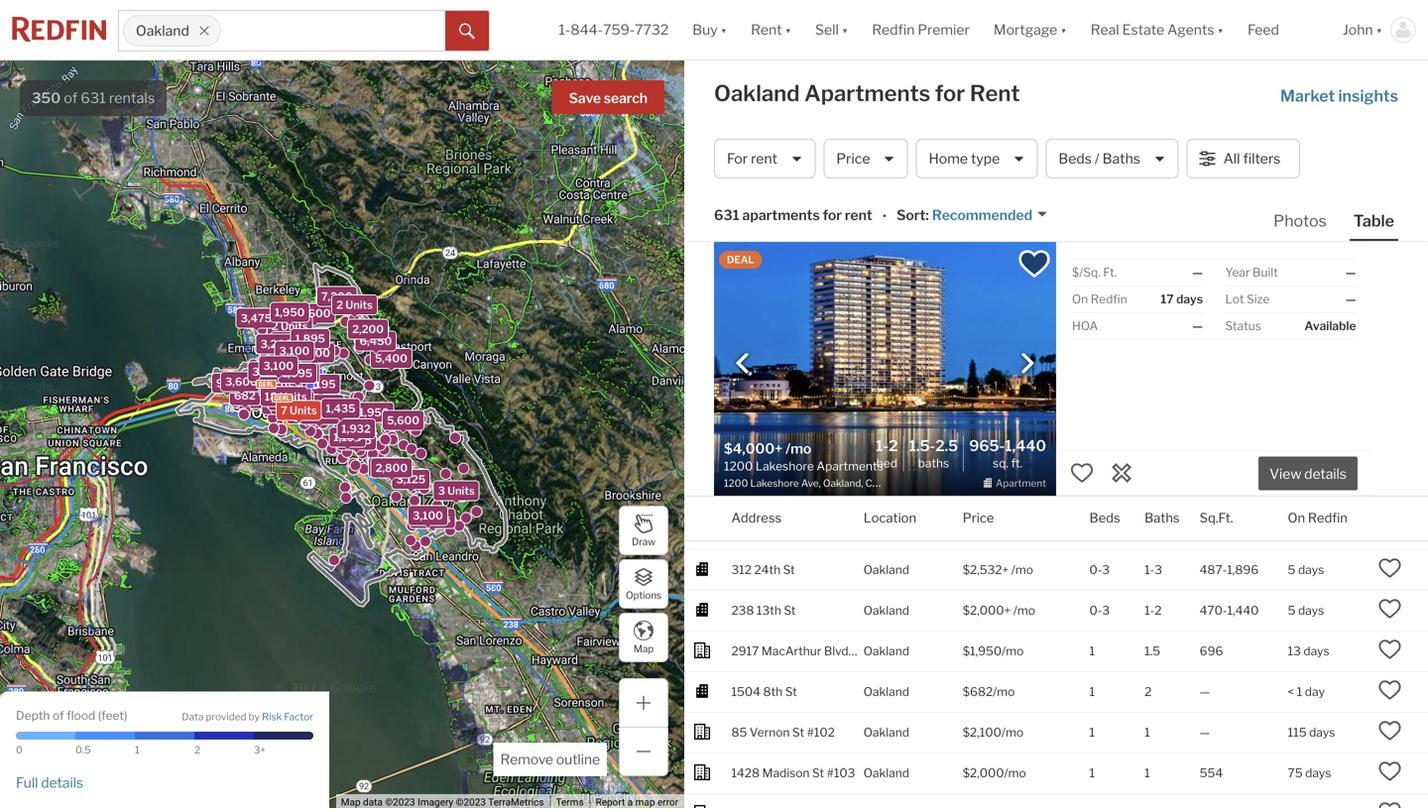 Task type: vqa. For each thing, say whether or not it's contained in the screenshot.
leftmost .
no



Task type: describe. For each thing, give the bounding box(es) containing it.
0 horizontal spatial 631
[[81, 89, 106, 107]]

available
[[1305, 319, 1356, 333]]

sell ▾
[[815, 21, 848, 38]]

next button image
[[1018, 354, 1038, 373]]

details for full details
[[41, 774, 83, 791]]

0.5
[[75, 744, 91, 756]]

save search button
[[552, 80, 665, 114]]

1,695
[[283, 367, 313, 380]]

apartments
[[742, 207, 820, 224]]

rent ▾
[[751, 21, 792, 38]]

remove outline button
[[493, 743, 607, 777]]

days right 17
[[1176, 292, 1203, 306]]

favorite this home image for 5 days
[[1378, 556, 1402, 580]]

ft. inside 965-1,440 sq. ft.
[[1011, 456, 1023, 471]]

home
[[929, 150, 968, 167]]

/mo for $2,000 /mo
[[1004, 766, 1026, 781]]

address button
[[731, 496, 782, 540]]

487-
[[1200, 563, 1227, 577]]

st for 13th
[[784, 604, 796, 618]]

(
[[98, 709, 101, 723]]

1 horizontal spatial 2 units
[[336, 299, 373, 311]]

days for 487-1,896
[[1298, 563, 1324, 577]]

oakland for 1935 crosby ave
[[864, 522, 909, 537]]

baths for /
[[1103, 150, 1141, 167]]

remove oakland image
[[198, 25, 210, 37]]

outline
[[556, 751, 600, 768]]

day for 1-2
[[1305, 482, 1325, 496]]

favorite this home image for 13 days
[[1378, 638, 1402, 661]]

8th
[[763, 685, 783, 699]]

/mo for $1,921+ /mo
[[1008, 441, 1030, 455]]

2,195
[[306, 378, 336, 391]]

1- inside "1-2 bed"
[[876, 437, 889, 455]]

2.5
[[936, 437, 958, 455]]

3,294
[[265, 353, 296, 366]]

115 days
[[1288, 726, 1335, 740]]

1-2 for 3
[[1145, 604, 1162, 618]]

day for 1
[[1305, 522, 1325, 537]]

full
[[16, 774, 38, 791]]

/mo for $4,000+ /mo
[[1014, 400, 1036, 415]]

1 vertical spatial price
[[963, 510, 994, 526]]

view details link
[[1259, 454, 1358, 490]]

0-3 for $2,532+ /mo
[[1090, 563, 1110, 577]]

0 vertical spatial 2,800
[[298, 346, 330, 359]]

premier
[[918, 21, 970, 38]]

2917
[[731, 644, 759, 659]]

26 units
[[261, 384, 305, 397]]

#103
[[827, 766, 855, 781]]

1 horizontal spatial on redfin
[[1288, 510, 1348, 526]]

5 days for 487-1,896
[[1288, 563, 1324, 577]]

lot
[[1225, 292, 1244, 306]]

0- for $2,532+ /mo
[[1090, 563, 1102, 577]]

bed
[[876, 456, 898, 471]]

85 vernon st #102
[[731, 726, 835, 740]]

696
[[1200, 644, 1223, 659]]

mortgage ▾ button
[[982, 0, 1079, 60]]

rent ▾ button
[[751, 0, 792, 60]]

990
[[216, 377, 239, 390]]

1,899
[[297, 405, 327, 418]]

959
[[1228, 482, 1252, 496]]

baths for 2.5
[[918, 456, 949, 471]]

1 vertical spatial rent
[[970, 80, 1020, 107]]

570-
[[1200, 441, 1227, 455]]

0
[[16, 744, 23, 756]]

ave for 1200 lakeshore ave
[[824, 400, 845, 415]]

— up 17 days
[[1192, 265, 1203, 280]]

1 horizontal spatial price button
[[963, 496, 994, 540]]

buy ▾ button
[[681, 0, 739, 60]]

1-3 for 570-1,734
[[1145, 441, 1162, 455]]

feed button
[[1236, 0, 1331, 60]]

13 days for 570-1,734
[[1288, 441, 1330, 455]]

favorite button checkbox
[[1018, 247, 1051, 281]]

oakland for 1504 8th st
[[864, 685, 909, 699]]

5,400
[[375, 352, 407, 365]]

$2,000 /mo
[[963, 766, 1026, 781]]

real estate agents ▾ link
[[1091, 0, 1224, 60]]

▾ for mortgage ▾
[[1061, 21, 1067, 38]]

5 days for 470-1,440
[[1288, 604, 1324, 618]]

provided
[[206, 711, 247, 723]]

rent inside dropdown button
[[751, 21, 782, 38]]

1 vertical spatial 2,800
[[376, 462, 408, 475]]

beds / baths
[[1059, 150, 1141, 167]]

google image
[[5, 783, 70, 808]]

— down 17 days
[[1192, 319, 1203, 333]]

350
[[32, 89, 61, 107]]

lakeshore
[[763, 400, 822, 415]]

1935
[[731, 522, 760, 537]]

1389 jefferson st
[[731, 441, 830, 455]]

favorite this home image for 115 days
[[1378, 719, 1402, 743]]

0- for $1,984+ /mo
[[1090, 482, 1102, 496]]

favorite button image
[[1018, 247, 1051, 281]]

1,995
[[373, 461, 403, 474]]

redfin inside button
[[872, 21, 915, 38]]

0-3 for $1,921+ /mo
[[1090, 441, 1110, 455]]

3,595
[[263, 380, 295, 393]]

oakland for 1200 lakeshore ave
[[864, 400, 909, 415]]

2,000
[[275, 398, 308, 411]]

submit search image
[[459, 24, 475, 39]]

554
[[1200, 766, 1223, 781]]

1 vertical spatial 3,100
[[263, 360, 294, 372]]

photos
[[1274, 211, 1327, 231]]

jefferson
[[763, 441, 815, 455]]

full details
[[16, 774, 83, 791]]

rent ▾ button
[[739, 0, 803, 60]]

1200 lakeshore ave
[[731, 400, 845, 415]]

965-1,440 sq. ft.
[[969, 437, 1046, 471]]

full details button
[[16, 774, 83, 792]]

draw
[[632, 536, 656, 548]]

7,200
[[321, 290, 353, 303]]

favorite this home image for 75 days
[[1378, 760, 1402, 783]]

18 down 111 on the top left
[[265, 390, 277, 403]]

1- for $1,921+ /mo
[[1145, 441, 1155, 455]]

111
[[270, 377, 286, 390]]

oakland for 2016 telegraph ave
[[864, 482, 909, 496]]

3+
[[254, 744, 266, 756]]

•
[[883, 208, 887, 225]]

13 for 570-1,734
[[1288, 441, 1301, 455]]

hoa
[[1072, 319, 1098, 333]]

search
[[604, 90, 648, 107]]

470-
[[1200, 604, 1227, 618]]

844-
[[571, 21, 603, 38]]

recommended button
[[929, 206, 1049, 225]]

rent inside the 631 apartments for rent •
[[845, 207, 873, 224]]

— up available
[[1346, 292, 1356, 306]]

< 1 day for 1
[[1288, 522, 1325, 537]]

— up 554
[[1200, 726, 1210, 740]]

risk
[[262, 711, 282, 723]]

0 vertical spatial 3 units
[[273, 394, 310, 407]]

0 horizontal spatial price button
[[824, 139, 908, 179]]

st for 8th
[[785, 685, 797, 699]]

st for 24th
[[783, 563, 795, 577]]

1- for $2,532+ /mo
[[1145, 563, 1155, 577]]

759-
[[603, 21, 635, 38]]

< for 1
[[1288, 522, 1294, 537]]

sq.
[[993, 456, 1009, 471]]

1.5-2.5 baths
[[909, 437, 958, 471]]

$1,595
[[963, 522, 1002, 537]]

965-
[[969, 437, 1005, 455]]

682
[[234, 389, 256, 402]]

< for 2
[[1288, 685, 1294, 699]]

1 vertical spatial 3 units
[[438, 484, 475, 497]]

depth
[[16, 709, 50, 723]]

built
[[1253, 265, 1278, 280]]

st for madison
[[812, 766, 824, 781]]

1-2 for 2
[[1145, 482, 1162, 496]]

/mo for $2,100 /mo
[[1002, 726, 1024, 740]]

x-out this home image
[[1110, 461, 1134, 485]]

oakland for 312 24th st
[[864, 563, 909, 577]]

2 up 1.5
[[1155, 604, 1162, 618]]

feed
[[1248, 21, 1279, 38]]

real
[[1091, 21, 1119, 38]]

year built
[[1225, 265, 1278, 280]]

2,200
[[352, 323, 384, 336]]

$4,000+
[[963, 400, 1012, 415]]

market
[[1280, 86, 1335, 106]]



Task type: locate. For each thing, give the bounding box(es) containing it.
26
[[261, 384, 276, 397]]

st for jefferson
[[818, 441, 830, 455]]

3j
[[877, 644, 889, 659]]

631 apartments for rent •
[[714, 207, 887, 225]]

baths down 1.5-
[[918, 456, 949, 471]]

1 vertical spatial on
[[1288, 510, 1305, 526]]

0-3 for $2,000+ /mo
[[1090, 604, 1110, 618]]

0- for $1,921+ /mo
[[1090, 441, 1102, 455]]

sort :
[[897, 207, 929, 224]]

apartments
[[804, 80, 931, 107]]

map region
[[0, 0, 937, 808]]

photo of 1200 lakeshore ave, oakland, ca 94606 image
[[714, 242, 1056, 496]]

▾ left sell
[[785, 21, 792, 38]]

/mo right $4,000+
[[1014, 400, 1036, 415]]

rent inside button
[[751, 150, 778, 167]]

baths inside button
[[1103, 150, 1141, 167]]

0 vertical spatial rent
[[751, 21, 782, 38]]

< 1 day
[[1288, 482, 1325, 496], [1288, 522, 1325, 537], [1288, 685, 1325, 699]]

0 vertical spatial 5
[[1288, 563, 1296, 577]]

1504
[[731, 685, 761, 699]]

1,895
[[295, 332, 325, 345]]

18
[[265, 390, 277, 403], [253, 392, 266, 405]]

1 vertical spatial 13 days
[[1288, 644, 1330, 659]]

on redfin down the view details
[[1288, 510, 1348, 526]]

for
[[727, 150, 748, 167]]

1 vertical spatial ft.
[[1011, 456, 1023, 471]]

1-3 for 487-1,896
[[1145, 563, 1162, 577]]

real estate agents ▾ button
[[1079, 0, 1236, 60]]

1 < from the top
[[1288, 482, 1294, 496]]

2 5 from the top
[[1288, 604, 1296, 618]]

631 left rentals
[[81, 89, 106, 107]]

day up 115 days
[[1305, 685, 1325, 699]]

ft. right sq.
[[1011, 456, 1023, 471]]

rentals
[[109, 89, 155, 107]]

sq.ft.
[[1200, 510, 1233, 526]]

2 1-3 from the top
[[1145, 563, 1162, 577]]

baths inside 1.5-2.5 baths
[[918, 456, 949, 471]]

0 vertical spatial 13
[[1288, 441, 1301, 455]]

of left flood
[[53, 709, 64, 723]]

0 vertical spatial <
[[1288, 482, 1294, 496]]

1 horizontal spatial baths
[[1103, 150, 1141, 167]]

beds left /
[[1059, 150, 1092, 167]]

— down 696
[[1200, 685, 1210, 699]]

1,950 up 1,932
[[359, 406, 389, 419]]

2 13 days from the top
[[1288, 644, 1330, 659]]

favorite this home image
[[1070, 461, 1094, 485], [1378, 556, 1402, 580], [1378, 638, 1402, 661], [1378, 678, 1402, 702], [1378, 719, 1402, 743]]

1504 8th st
[[731, 685, 797, 699]]

0 horizontal spatial price
[[837, 150, 870, 167]]

for down premier
[[935, 80, 965, 107]]

2 vertical spatial 0-3
[[1090, 604, 1110, 618]]

1 1-3 from the top
[[1145, 441, 1162, 455]]

3 ▾ from the left
[[842, 21, 848, 38]]

$1,950
[[963, 644, 1002, 659]]

for rent
[[727, 150, 778, 167]]

beds for beds
[[1090, 510, 1120, 526]]

13 for 696
[[1288, 644, 1301, 659]]

4 0- from the top
[[1090, 604, 1102, 618]]

st right 24th
[[783, 563, 795, 577]]

1 vertical spatial < 1 day
[[1288, 522, 1325, 537]]

1,440 down 1,896
[[1227, 604, 1259, 618]]

7
[[281, 404, 287, 417]]

1,650
[[304, 408, 335, 421]]

redfin inside button
[[1308, 510, 1348, 526]]

/mo for $2,532+ /mo
[[1011, 563, 1033, 577]]

$1,984+ /mo
[[963, 482, 1033, 496]]

1 day from the top
[[1305, 482, 1325, 496]]

1 horizontal spatial redfin
[[1091, 292, 1127, 306]]

3 day from the top
[[1305, 685, 1325, 699]]

buy
[[693, 21, 718, 38]]

▾ right agents
[[1218, 21, 1224, 38]]

ave right "lakeshore"
[[824, 400, 845, 415]]

0 vertical spatial on redfin
[[1072, 292, 1127, 306]]

1 0- from the top
[[1090, 441, 1102, 455]]

0 vertical spatial details
[[1304, 465, 1347, 482]]

of for 350
[[64, 89, 78, 107]]

address
[[731, 510, 782, 526]]

0 vertical spatial redfin
[[872, 21, 915, 38]]

1 < 1 day from the top
[[1288, 482, 1325, 496]]

2 down 1.5
[[1145, 685, 1152, 699]]

▾
[[721, 21, 727, 38], [785, 21, 792, 38], [842, 21, 848, 38], [1061, 21, 1067, 38], [1218, 21, 1224, 38], [1376, 21, 1383, 38]]

for inside the 631 apartments for rent •
[[823, 207, 842, 224]]

4 ▾ from the left
[[1061, 21, 1067, 38]]

2 ▾ from the left
[[785, 21, 792, 38]]

favorite this home image for < 1 day
[[1378, 475, 1402, 499]]

1 horizontal spatial 631
[[714, 207, 740, 224]]

2 up bed
[[889, 437, 898, 455]]

days for 470-1,440
[[1298, 604, 1324, 618]]

1 13 days from the top
[[1288, 441, 1330, 455]]

1- down baths button
[[1145, 563, 1155, 577]]

111 units
[[270, 377, 316, 390]]

▾ for john ▾
[[1376, 21, 1383, 38]]

of for depth
[[53, 709, 64, 723]]

2 vertical spatial 3,100
[[413, 509, 443, 522]]

days for 554
[[1305, 766, 1332, 781]]

1 vertical spatial beds
[[1090, 510, 1120, 526]]

2 5 days from the top
[[1288, 604, 1324, 618]]

$2,100
[[963, 726, 1002, 740]]

1,440 inside 965-1,440 sq. ft.
[[1005, 437, 1046, 455]]

631 inside the 631 apartments for rent •
[[714, 207, 740, 224]]

rent right buy ▾
[[751, 21, 782, 38]]

10 units
[[267, 398, 309, 411]]

2 vertical spatial day
[[1305, 685, 1325, 699]]

1 horizontal spatial for
[[935, 80, 965, 107]]

on up hoa
[[1072, 292, 1088, 306]]

1 vertical spatial <
[[1288, 522, 1294, 537]]

price button up the '$2,532+'
[[963, 496, 994, 540]]

data
[[182, 711, 204, 723]]

oakland for 85 vernon st #102
[[864, 726, 909, 740]]

0 horizontal spatial rent
[[751, 21, 782, 38]]

2 < 1 day from the top
[[1288, 522, 1325, 537]]

1 ▾ from the left
[[721, 21, 727, 38]]

2 vertical spatial redfin
[[1308, 510, 1348, 526]]

▾ for rent ▾
[[785, 21, 792, 38]]

2016 telegraph ave
[[731, 482, 842, 496]]

0- for $2,000+ /mo
[[1090, 604, 1102, 618]]

2 horizontal spatial redfin
[[1308, 510, 1348, 526]]

sell
[[815, 21, 839, 38]]

3,600
[[225, 375, 258, 388]]

vernon
[[750, 726, 790, 740]]

beds down 0-2
[[1090, 510, 1120, 526]]

0 horizontal spatial 3 units
[[273, 394, 310, 407]]

0 vertical spatial ave
[[824, 400, 845, 415]]

redfin left premier
[[872, 21, 915, 38]]

1 vertical spatial day
[[1305, 522, 1325, 537]]

17
[[1161, 292, 1174, 306]]

0 horizontal spatial rent
[[751, 150, 778, 167]]

/mo right $1,984+
[[1011, 482, 1033, 496]]

0 vertical spatial 13 days
[[1288, 441, 1330, 455]]

3 < from the top
[[1288, 685, 1294, 699]]

sort
[[897, 207, 926, 224]]

1 horizontal spatial on
[[1288, 510, 1305, 526]]

macarthur
[[762, 644, 822, 659]]

1 horizontal spatial details
[[1304, 465, 1347, 482]]

2 1-2 from the top
[[1145, 604, 1162, 618]]

0 vertical spatial price
[[837, 150, 870, 167]]

1- for $1,984+ /mo
[[1145, 482, 1155, 496]]

/mo for $1,950 /mo
[[1002, 644, 1024, 659]]

rent
[[751, 21, 782, 38], [970, 80, 1020, 107]]

telegraph
[[763, 482, 818, 496]]

on redfin down $/sq. ft.
[[1072, 292, 1127, 306]]

view details button
[[1259, 457, 1358, 490]]

2 units up 2,200
[[336, 299, 373, 311]]

rent
[[751, 150, 778, 167], [845, 207, 873, 224]]

0 horizontal spatial on redfin
[[1072, 292, 1127, 306]]

1 vertical spatial 2 units
[[272, 320, 308, 333]]

photos button
[[1270, 210, 1350, 239]]

on down view
[[1288, 510, 1305, 526]]

location
[[864, 510, 917, 526]]

480-959
[[1200, 482, 1252, 496]]

/mo right $2,000+
[[1014, 604, 1035, 618]]

$1,984+
[[963, 482, 1008, 496]]

▾ right john
[[1376, 21, 1383, 38]]

2 right 9,600
[[336, 299, 343, 311]]

▾ for buy ▾
[[721, 21, 727, 38]]

5 right 1,896
[[1288, 563, 1296, 577]]

details right view
[[1304, 465, 1347, 482]]

13 days for 696
[[1288, 644, 1330, 659]]

days for 696
[[1304, 644, 1330, 659]]

favorite this home image for < 1 day
[[1378, 678, 1402, 702]]

1-3 left the 570-
[[1145, 441, 1162, 455]]

13 days up 115 days
[[1288, 644, 1330, 659]]

1,440 for 965-
[[1005, 437, 1046, 455]]

/mo for $2,000+ /mo
[[1014, 604, 1035, 618]]

< for 1-2
[[1288, 482, 1294, 496]]

beds for beds / baths
[[1059, 150, 1092, 167]]

2,800 down 1,895
[[298, 346, 330, 359]]

1.5-
[[909, 437, 936, 455]]

type
[[971, 150, 1000, 167]]

day for 2
[[1305, 685, 1325, 699]]

redfin down $/sq. ft.
[[1091, 292, 1127, 306]]

:
[[926, 207, 929, 224]]

0 horizontal spatial baths
[[918, 456, 949, 471]]

1 vertical spatial 1-3
[[1145, 563, 1162, 577]]

depth of flood ( feet )
[[16, 709, 127, 723]]

2 0- from the top
[[1090, 482, 1102, 496]]

2 vertical spatial baths
[[1145, 510, 1180, 526]]

13 up view
[[1288, 441, 1301, 455]]

0 vertical spatial 1-2
[[1145, 482, 1162, 496]]

0 vertical spatial day
[[1305, 482, 1325, 496]]

days up 115 days
[[1304, 644, 1330, 659]]

0 vertical spatial 631
[[81, 89, 106, 107]]

oakland for 1389 jefferson st
[[864, 441, 909, 455]]

$/sq.
[[1072, 265, 1101, 280]]

1 vertical spatial 1,440
[[1227, 604, 1259, 618]]

2 < from the top
[[1288, 522, 1294, 537]]

0 horizontal spatial 2 units
[[272, 320, 308, 333]]

1- up 1.5
[[1145, 604, 1155, 618]]

favorite this home image
[[1378, 475, 1402, 499], [1378, 597, 1402, 621], [1378, 760, 1402, 783], [1378, 800, 1402, 808]]

▾ right mortgage
[[1061, 21, 1067, 38]]

1- left the 570-
[[1145, 441, 1155, 455]]

470-1,440
[[1200, 604, 1259, 618]]

price down oakland apartments for rent
[[837, 150, 870, 167]]

1 vertical spatial for
[[823, 207, 842, 224]]

1,440 for 470-
[[1227, 604, 1259, 618]]

for for apartments
[[935, 80, 965, 107]]

5 right 470-1,440
[[1288, 604, 1296, 618]]

1 vertical spatial price button
[[963, 496, 994, 540]]

st left #103
[[812, 766, 824, 781]]

details inside "button"
[[1304, 465, 1347, 482]]

3,100 up 111 on the top left
[[263, 360, 294, 372]]

2 13 from the top
[[1288, 644, 1301, 659]]

details
[[1304, 465, 1347, 482], [41, 774, 83, 791]]

75
[[1288, 766, 1303, 781]]

/mo for $1,984+ /mo
[[1011, 482, 1033, 496]]

3,125
[[396, 473, 426, 486]]

real estate agents ▾
[[1091, 21, 1224, 38]]

redfin premier
[[872, 21, 970, 38]]

ave for 2016 telegraph ave
[[821, 482, 842, 496]]

1 vertical spatial 0-3
[[1090, 563, 1110, 577]]

1 horizontal spatial 1,440
[[1227, 604, 1259, 618]]

favorite this home image for 5 days
[[1378, 597, 1402, 621]]

1 vertical spatial 13
[[1288, 644, 1301, 659]]

312
[[731, 563, 752, 577]]

1 0-3 from the top
[[1090, 441, 1110, 455]]

480-
[[1200, 482, 1228, 496]]

1 1-2 from the top
[[1145, 482, 1162, 496]]

1 vertical spatial details
[[41, 774, 83, 791]]

0 vertical spatial price button
[[824, 139, 908, 179]]

< 1 day for 2
[[1288, 685, 1325, 699]]

0 vertical spatial 2 units
[[336, 299, 373, 311]]

days for 570-1,734
[[1304, 441, 1330, 455]]

2,800 down 5,600
[[376, 462, 408, 475]]

1 horizontal spatial price
[[963, 510, 994, 526]]

mortgage ▾
[[994, 21, 1067, 38]]

1 vertical spatial baths
[[918, 456, 949, 471]]

risk factor link
[[262, 710, 313, 724]]

2 right x-out this home 'icon'
[[1155, 482, 1162, 496]]

1 5 from the top
[[1288, 563, 1296, 577]]

days for —
[[1309, 726, 1335, 740]]

3,100 up 1,695
[[279, 345, 310, 358]]

ave for 1935 crosby ave
[[805, 522, 826, 537]]

85
[[731, 726, 747, 740]]

3 favorite this home image from the top
[[1378, 760, 1402, 783]]

heading
[[724, 439, 885, 491]]

0 horizontal spatial for
[[823, 207, 842, 224]]

487-1,896
[[1200, 563, 1259, 577]]

st for vernon
[[793, 726, 804, 740]]

1,950
[[275, 306, 305, 319], [359, 406, 389, 419]]

beds inside button
[[1059, 150, 1092, 167]]

3,100 down 3,125
[[413, 509, 443, 522]]

days right 115
[[1309, 726, 1335, 740]]

0 vertical spatial 5 days
[[1288, 563, 1324, 577]]

1 vertical spatial redfin
[[1091, 292, 1127, 306]]

18 left 10
[[253, 392, 266, 405]]

details inside button
[[41, 774, 83, 791]]

1 vertical spatial of
[[53, 709, 64, 723]]

for right "apartments"
[[823, 207, 842, 224]]

data provided by risk factor
[[182, 711, 313, 723]]

13th
[[757, 604, 781, 618]]

rent left •
[[845, 207, 873, 224]]

1 horizontal spatial 3 units
[[438, 484, 475, 497]]

2 down the data
[[194, 744, 200, 756]]

5 days down on redfin button
[[1288, 563, 1324, 577]]

0 vertical spatial baths
[[1103, 150, 1141, 167]]

5 for 1,440
[[1288, 604, 1296, 618]]

st right 13th
[[784, 604, 796, 618]]

for for apartments
[[823, 207, 842, 224]]

1 vertical spatial 1,950
[[359, 406, 389, 419]]

1 horizontal spatial 2,800
[[376, 462, 408, 475]]

factor
[[284, 711, 313, 723]]

2 0-3 from the top
[[1090, 563, 1110, 577]]

details for view details
[[1304, 465, 1347, 482]]

2 favorite this home image from the top
[[1378, 597, 1402, 621]]

$1,950 /mo
[[963, 644, 1024, 659]]

all filters button
[[1187, 139, 1300, 179]]

beds / baths button
[[1046, 139, 1179, 179]]

2 up "3,200"
[[272, 320, 278, 333]]

on inside button
[[1288, 510, 1305, 526]]

3 0- from the top
[[1090, 563, 1102, 577]]

1 vertical spatial 5 days
[[1288, 604, 1324, 618]]

/mo down $2,000+ /mo
[[1002, 644, 1024, 659]]

1 vertical spatial 631
[[714, 207, 740, 224]]

6,450
[[360, 335, 392, 348]]

redfin premier button
[[860, 0, 982, 60]]

0 vertical spatial 3,100
[[279, 345, 310, 358]]

0-
[[1090, 441, 1102, 455], [1090, 482, 1102, 496], [1090, 563, 1102, 577], [1090, 604, 1102, 618]]

days right the 75
[[1305, 766, 1332, 781]]

6 ▾ from the left
[[1376, 21, 1383, 38]]

save
[[569, 90, 601, 107]]

/mo right the '$2,532+'
[[1011, 563, 1033, 577]]

0 vertical spatial 1,440
[[1005, 437, 1046, 455]]

oakland for 238 13th st
[[864, 604, 909, 618]]

5 ▾ from the left
[[1218, 21, 1224, 38]]

1-2 up 1.5
[[1145, 604, 1162, 618]]

redfin down the view details
[[1308, 510, 1348, 526]]

5,600
[[387, 414, 420, 427]]

1-3 down baths button
[[1145, 563, 1162, 577]]

0 horizontal spatial on
[[1072, 292, 1088, 306]]

— up 487-
[[1200, 522, 1210, 537]]

1- up bed
[[876, 437, 889, 455]]

None search field
[[221, 11, 446, 51]]

1 5 days from the top
[[1288, 563, 1324, 577]]

/mo down $2,100 /mo
[[1004, 766, 1026, 781]]

day right view
[[1305, 482, 1325, 496]]

/mo for $682 /mo
[[993, 685, 1015, 699]]

baths right /
[[1103, 150, 1141, 167]]

4 favorite this home image from the top
[[1378, 800, 1402, 808]]

st right jefferson
[[818, 441, 830, 455]]

1- right x-out this home 'icon'
[[1145, 482, 1155, 496]]

for
[[935, 80, 965, 107], [823, 207, 842, 224]]

/mo up sq.
[[1008, 441, 1030, 455]]

< 1 day for 1-2
[[1288, 482, 1325, 496]]

1- for $2,000+ /mo
[[1145, 604, 1155, 618]]

0 vertical spatial 0-3
[[1090, 441, 1110, 455]]

0 vertical spatial for
[[935, 80, 965, 107]]

ave right crosby
[[805, 522, 826, 537]]

5 for 1,896
[[1288, 563, 1296, 577]]

1 13 from the top
[[1288, 441, 1301, 455]]

lot size
[[1225, 292, 1270, 306]]

$2,100 /mo
[[963, 726, 1024, 740]]

▾ right 'buy'
[[721, 21, 727, 38]]

0 vertical spatial of
[[64, 89, 78, 107]]

0 horizontal spatial redfin
[[872, 21, 915, 38]]

3 0-3 from the top
[[1090, 604, 1110, 618]]

1,932
[[342, 422, 371, 435]]

2 horizontal spatial baths
[[1145, 510, 1180, 526]]

— down table button
[[1346, 265, 1356, 280]]

2 vertical spatial ave
[[805, 522, 826, 537]]

rent up the type
[[970, 80, 1020, 107]]

previous button image
[[733, 354, 753, 373]]

days
[[1176, 292, 1203, 306], [1304, 441, 1330, 455], [1298, 563, 1324, 577], [1298, 604, 1324, 618], [1304, 644, 1330, 659], [1309, 726, 1335, 740], [1305, 766, 1332, 781]]

details right full
[[41, 774, 83, 791]]

ft. right $/sq.
[[1103, 265, 1117, 280]]

631 up deal
[[714, 207, 740, 224]]

2 left x-out this home 'icon'
[[1102, 482, 1109, 496]]

blvd
[[824, 644, 849, 659]]

0 vertical spatial beds
[[1059, 150, 1092, 167]]

3 < 1 day from the top
[[1288, 685, 1325, 699]]

remove
[[500, 751, 553, 768]]

13 days up view details "button"
[[1288, 441, 1330, 455]]

/mo down $1,950 /mo
[[993, 685, 1015, 699]]

0 horizontal spatial ft.
[[1011, 456, 1023, 471]]

2 vertical spatial <
[[1288, 685, 1294, 699]]

▾ for sell ▾
[[842, 21, 848, 38]]

baths left sq.ft.
[[1145, 510, 1180, 526]]

days up view details "button"
[[1304, 441, 1330, 455]]

0 vertical spatial ft.
[[1103, 265, 1117, 280]]

1 horizontal spatial 1,950
[[359, 406, 389, 419]]

0 vertical spatial 1-3
[[1145, 441, 1162, 455]]

2 day from the top
[[1305, 522, 1325, 537]]

ave right the telegraph
[[821, 482, 842, 496]]

0 vertical spatial rent
[[751, 150, 778, 167]]

0 vertical spatial on
[[1072, 292, 1088, 306]]

oakland for 2917 macarthur blvd unit 3j
[[864, 644, 909, 659]]

1 vertical spatial rent
[[845, 207, 873, 224]]

st left #102
[[793, 726, 804, 740]]

1 vertical spatial ave
[[821, 482, 842, 496]]

2 units up "3,200"
[[272, 320, 308, 333]]

day down the view details
[[1305, 522, 1325, 537]]

0 vertical spatial 1,950
[[275, 306, 305, 319]]

1 favorite this home image from the top
[[1378, 475, 1402, 499]]

0 horizontal spatial 1,950
[[275, 306, 305, 319]]

options button
[[619, 559, 669, 609]]

1 vertical spatial 1-2
[[1145, 604, 1162, 618]]

2 inside "1-2 bed"
[[889, 437, 898, 455]]

1 horizontal spatial ft.
[[1103, 265, 1117, 280]]

5 days right 470-1,440
[[1288, 604, 1324, 618]]

on redfin button
[[1288, 496, 1348, 540]]

price down $1,984+
[[963, 510, 994, 526]]

2 vertical spatial < 1 day
[[1288, 685, 1325, 699]]

oakland
[[136, 22, 189, 39], [714, 80, 800, 107], [864, 400, 909, 415], [864, 441, 909, 455], [864, 482, 909, 496], [864, 522, 909, 537], [864, 563, 909, 577], [864, 604, 909, 618], [864, 644, 909, 659], [864, 685, 909, 699], [864, 726, 909, 740], [864, 766, 909, 781]]

1 vertical spatial 5
[[1288, 604, 1296, 618]]

draw button
[[619, 506, 669, 555]]

▾ right sell
[[842, 21, 848, 38]]

1 horizontal spatial rent
[[970, 80, 1020, 107]]

rent right for
[[751, 150, 778, 167]]

1- left 759-
[[559, 21, 571, 38]]

0 horizontal spatial 2,800
[[298, 346, 330, 359]]

1 horizontal spatial rent
[[845, 207, 873, 224]]

days down on redfin button
[[1298, 563, 1324, 577]]



